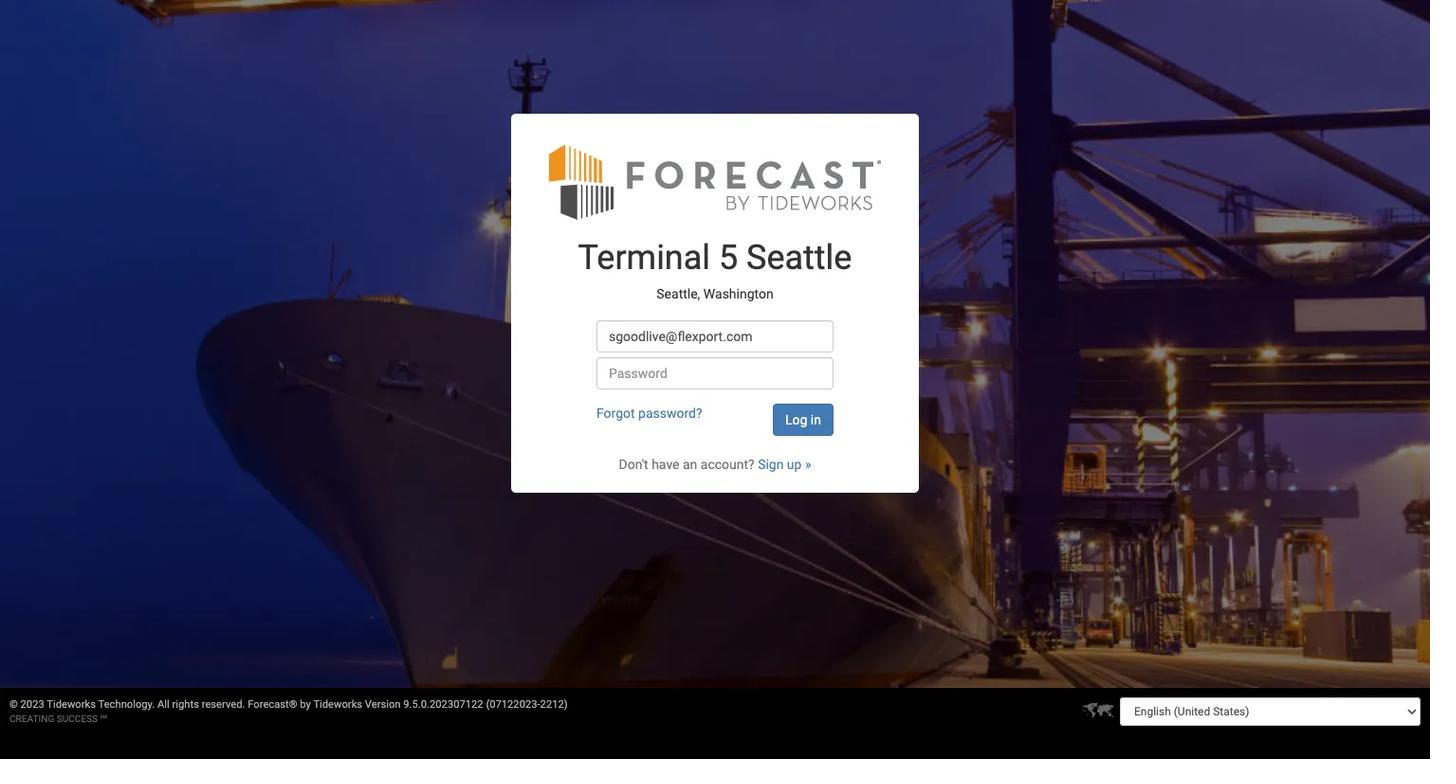 Task type: locate. For each thing, give the bounding box(es) containing it.
tideworks
[[47, 699, 96, 711], [313, 699, 362, 711]]

log
[[785, 413, 808, 428]]

by
[[300, 699, 311, 711]]

0 horizontal spatial tideworks
[[47, 699, 96, 711]]

forgot password? log in
[[597, 406, 821, 428]]

© 2023 tideworks technology. all rights reserved. forecast® by tideworks version 9.5.0.202307122 (07122023-2212) creating success ℠
[[9, 699, 568, 725]]

2 tideworks from the left
[[313, 699, 362, 711]]

tideworks up success in the bottom of the page
[[47, 699, 96, 711]]

Password password field
[[597, 358, 834, 390]]

log in button
[[773, 404, 834, 437]]

2023
[[20, 699, 44, 711]]

1 horizontal spatial tideworks
[[313, 699, 362, 711]]

creating
[[9, 714, 54, 725]]

in
[[811, 413, 821, 428]]

©
[[9, 699, 18, 711]]

reserved.
[[202, 699, 245, 711]]

version
[[365, 699, 401, 711]]

9.5.0.202307122
[[403, 699, 483, 711]]

success
[[57, 714, 98, 725]]

℠
[[100, 714, 107, 725]]

tideworks right the by
[[313, 699, 362, 711]]

seattle
[[747, 238, 852, 278]]

washington
[[704, 286, 774, 302]]

password?
[[638, 406, 702, 422]]

»
[[805, 458, 811, 473]]

technology.
[[98, 699, 155, 711]]

don't have an account? sign up »
[[619, 458, 811, 473]]



Task type: describe. For each thing, give the bounding box(es) containing it.
1 tideworks from the left
[[47, 699, 96, 711]]

forecast® by tideworks image
[[549, 143, 881, 221]]

(07122023-
[[486, 699, 540, 711]]

Email or username text field
[[597, 321, 834, 353]]

forgot
[[597, 406, 635, 422]]

up
[[787, 458, 802, 473]]

forecast®
[[248, 699, 297, 711]]

5
[[719, 238, 738, 278]]

rights
[[172, 699, 199, 711]]

sign up » link
[[758, 458, 811, 473]]

terminal 5 seattle seattle, washington
[[578, 238, 852, 302]]

don't
[[619, 458, 649, 473]]

sign
[[758, 458, 784, 473]]

seattle,
[[657, 286, 700, 302]]

have
[[652, 458, 680, 473]]

an
[[683, 458, 697, 473]]

terminal
[[578, 238, 711, 278]]

all
[[157, 699, 170, 711]]

forgot password? link
[[597, 406, 702, 422]]

account?
[[701, 458, 755, 473]]

2212)
[[540, 699, 568, 711]]



Task type: vqa. For each thing, say whether or not it's contained in the screenshot.
leftmost the Tideworks
yes



